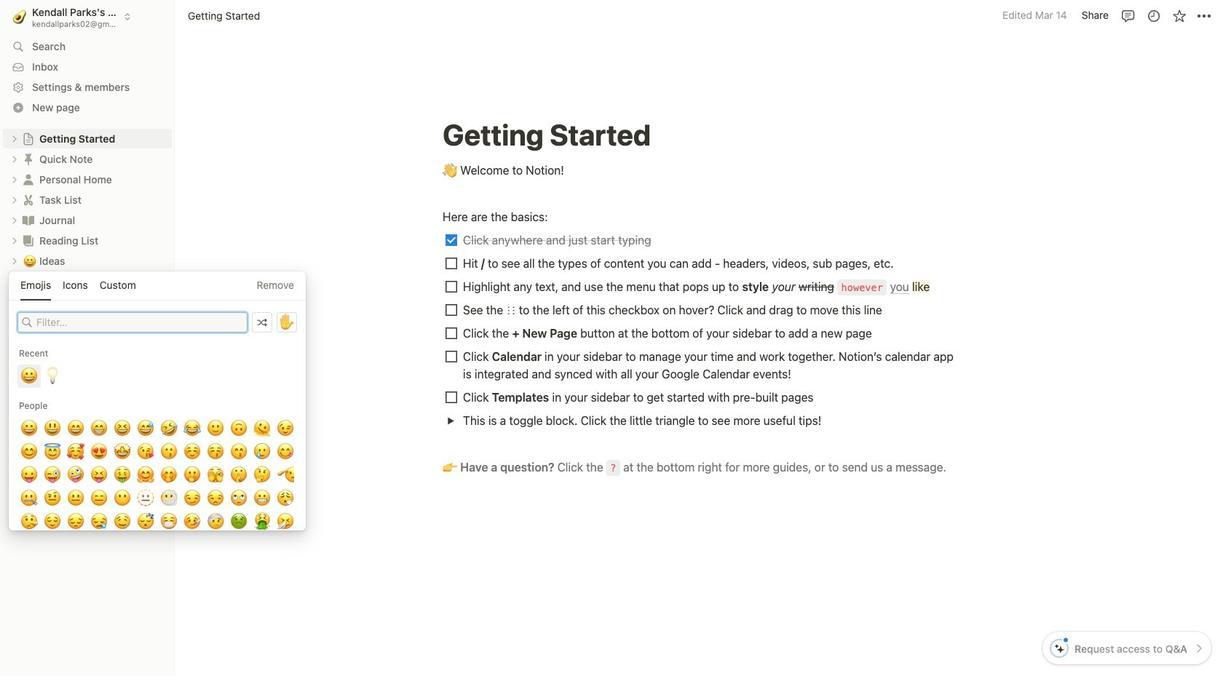 Task type: vqa. For each thing, say whether or not it's contained in the screenshot.
😙 IMAGE
yes



Task type: describe. For each thing, give the bounding box(es) containing it.
😀 image for 💡 image
[[20, 368, 38, 385]]

🥑 image
[[13, 8, 26, 26]]

🥰 image
[[67, 444, 85, 461]]

🤔 image
[[254, 467, 271, 485]]

😄 image
[[67, 421, 85, 438]]

🤨 image
[[44, 490, 61, 508]]

😅 image
[[137, 421, 154, 438]]

😘 image
[[137, 444, 154, 461]]

☺️ image
[[184, 444, 201, 461]]

favorite image
[[1173, 8, 1187, 23]]

😶‍🌫️ image
[[160, 490, 178, 508]]

🤕 image
[[207, 514, 224, 531]]

😝 image
[[90, 467, 108, 485]]

🤮 image
[[254, 514, 271, 531]]

Filter… text field
[[36, 315, 243, 330]]

🤧 image
[[277, 514, 294, 531]]

😁 image
[[90, 421, 108, 438]]

😒 image
[[207, 490, 224, 508]]

😉 image
[[277, 421, 294, 438]]

🤤 image
[[114, 514, 131, 531]]

😑 image
[[90, 490, 108, 508]]

🤫 image
[[230, 467, 248, 485]]

👋 image
[[443, 160, 457, 179]]

😜 image
[[44, 467, 61, 485]]

😂 image
[[184, 421, 201, 438]]

😮‍💨 image
[[277, 490, 294, 508]]

😐 image
[[67, 490, 85, 508]]

😆 image
[[114, 421, 131, 438]]

👉 image
[[443, 457, 457, 476]]

🤭 image
[[160, 467, 178, 485]]

😗 image
[[160, 444, 178, 461]]

🙂 image
[[207, 421, 224, 438]]

🫠 image
[[254, 421, 271, 438]]

😏 image
[[184, 490, 201, 508]]



Task type: locate. For each thing, give the bounding box(es) containing it.
comments image
[[1122, 8, 1136, 23]]

😪 image
[[90, 514, 108, 531]]

1 😀 image from the top
[[20, 368, 38, 385]]

😙 image
[[230, 444, 248, 461]]

😀 image for 😃 "icon"
[[20, 421, 38, 438]]

🤐 image
[[20, 490, 38, 508]]

🤑 image
[[114, 467, 131, 485]]

😷 image
[[160, 514, 178, 531]]

1 vertical spatial 😀 image
[[20, 421, 38, 438]]

😬 image
[[254, 490, 271, 508]]

🤢 image
[[230, 514, 248, 531]]

😀 image
[[20, 368, 38, 385], [20, 421, 38, 438]]

🫢 image
[[184, 467, 201, 485]]

menu
[[9, 340, 306, 677]]

😃 image
[[44, 421, 61, 438]]

😚 image
[[207, 444, 224, 461]]

🤪 image
[[67, 467, 85, 485]]

2 😀 image from the top
[[20, 421, 38, 438]]

😍 image
[[90, 444, 108, 461]]

😔 image
[[67, 514, 85, 531]]

😊 image
[[20, 444, 38, 461]]

🥲 image
[[254, 444, 271, 461]]

😶 image
[[114, 490, 131, 508]]

💡 image
[[44, 368, 61, 385]]

😀 image left 💡 image
[[20, 368, 38, 385]]

😴 image
[[137, 514, 154, 531]]

😛 image
[[20, 467, 38, 485]]

😀 image up '😊' icon
[[20, 421, 38, 438]]

🤗 image
[[137, 467, 154, 485]]

😇 image
[[44, 444, 61, 461]]

🤥 image
[[20, 514, 38, 531]]

😌 image
[[44, 514, 61, 531]]

🫣 image
[[207, 467, 224, 485]]

🫥 image
[[137, 490, 154, 508]]

🫡 image
[[277, 467, 294, 485]]

🙄 image
[[230, 490, 248, 508]]

updates image
[[1147, 8, 1162, 23]]

🤣 image
[[160, 421, 178, 438]]

🤒 image
[[184, 514, 201, 531]]

😋 image
[[277, 444, 294, 461]]

0 vertical spatial 😀 image
[[20, 368, 38, 385]]

🤩 image
[[114, 444, 131, 461]]

🙃 image
[[230, 421, 248, 438]]



